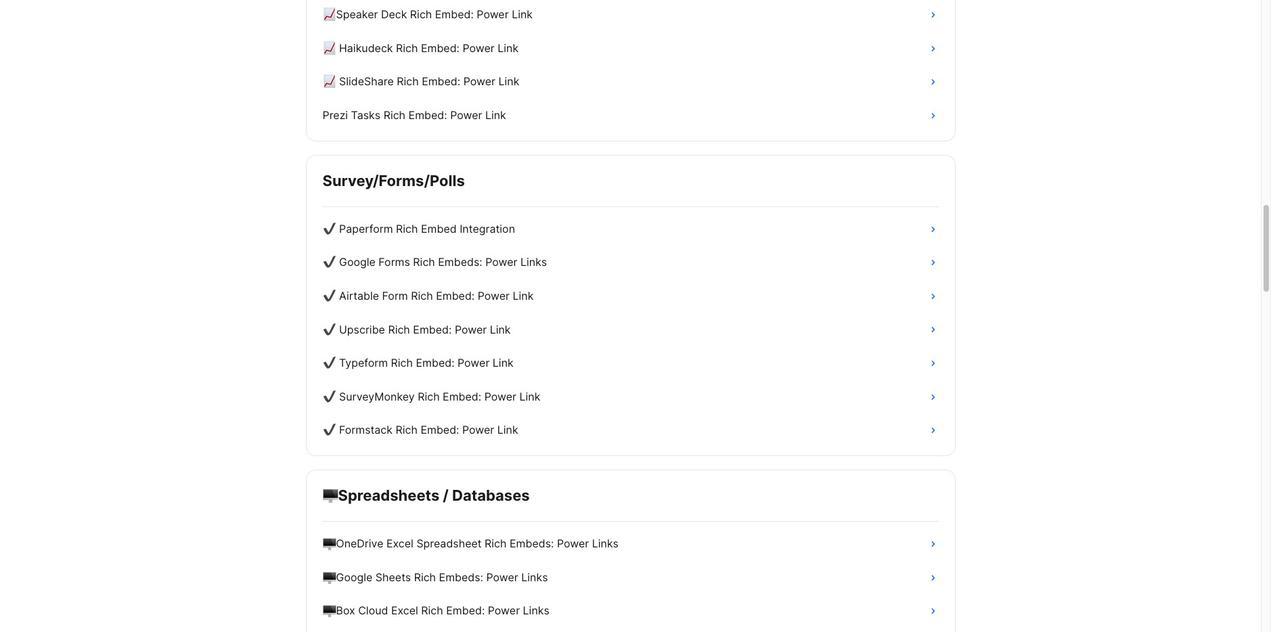 Task type: locate. For each thing, give the bounding box(es) containing it.
✔️ for ✔️ paperform rich embed integration
[[323, 222, 336, 236]]

3 ✔️ from the top
[[323, 289, 336, 303]]

✔️ left airtable
[[323, 289, 336, 303]]

embed: down ✔️ airtable form rich embed: power link
[[413, 323, 452, 336]]

✔️ for ✔️ google forms rich embeds: power links
[[323, 256, 336, 269]]

paperform
[[339, 222, 393, 236]]

✔️ for ✔️ formstack rich embed: power link
[[323, 423, 336, 437]]

✔️ formstack rich embed: power link link
[[314, 414, 947, 448]]

embed: for slideshare
[[422, 75, 461, 88]]

✔️ surveymonkey rich embed: power link
[[323, 390, 541, 403]]

rich right deck
[[410, 8, 432, 21]]

✔️
[[323, 222, 336, 236], [323, 256, 336, 269], [323, 289, 336, 303], [323, 323, 336, 336], [323, 356, 336, 370], [323, 390, 336, 403], [323, 423, 336, 437]]

survey/forms/polls
[[323, 172, 465, 189]]

rich up ✔️ formstack rich embed: power link
[[418, 390, 440, 403]]

embed: down ✔️ google forms rich embeds: power links at the top of page
[[436, 289, 475, 303]]

✔️ airtable form rich embed: power link link
[[314, 280, 947, 313]]

embed: down "📈 haikudeck rich embed: power link"
[[422, 75, 461, 88]]

rich down deck
[[396, 41, 418, 55]]

rich
[[410, 8, 432, 21], [396, 41, 418, 55], [397, 75, 419, 88], [384, 108, 406, 122], [396, 222, 418, 236], [413, 256, 435, 269], [411, 289, 433, 303], [388, 323, 410, 336], [391, 356, 413, 370], [418, 390, 440, 403], [396, 423, 418, 437], [485, 537, 507, 551], [414, 571, 436, 584], [421, 604, 443, 618]]

deck
[[381, 8, 407, 21]]

✔️ left the "google"
[[323, 256, 336, 269]]

power for ✔️ typeform rich embed: power link
[[458, 356, 490, 370]]

🖥spreadsheets / databases link
[[323, 487, 939, 505]]

embed: down ✔️ surveymonkey rich embed: power link
[[421, 423, 459, 437]]

🖥onedrive excel spreadsheet rich embeds: power links link
[[314, 528, 947, 561]]

power
[[477, 8, 509, 21], [463, 41, 495, 55], [464, 75, 496, 88], [450, 108, 482, 122], [486, 256, 518, 269], [478, 289, 510, 303], [455, 323, 487, 336], [458, 356, 490, 370], [485, 390, 517, 403], [462, 423, 494, 437], [557, 537, 589, 551], [486, 571, 518, 584], [488, 604, 520, 618]]

0 vertical spatial 📈
[[323, 41, 336, 55]]

excel inside 'link'
[[391, 604, 418, 618]]

2 📈 from the top
[[323, 75, 336, 88]]

📈 left haikudeck
[[323, 41, 336, 55]]

rich down ✔️ upscribe rich embed: power link at the bottom of page
[[391, 356, 413, 370]]

1 ✔️ from the top
[[323, 222, 336, 236]]

🖥box
[[323, 604, 355, 618]]

✔️ upscribe rich embed: power link
[[323, 323, 511, 336]]

sheets
[[376, 571, 411, 584]]

✔️ left upscribe
[[323, 323, 336, 336]]

forms
[[379, 256, 410, 269]]

link for 📈 slideshare rich embed: power link
[[499, 75, 520, 88]]

rich for surveymonkey
[[418, 390, 440, 403]]

embed: down 📈 slideshare rich embed: power link
[[409, 108, 447, 122]]

typeform
[[339, 356, 388, 370]]

rich for sheets
[[414, 571, 436, 584]]

databases
[[452, 487, 530, 504]]

rich down 🖥google sheets rich embeds: power links
[[421, 604, 443, 618]]

rich right formstack
[[396, 423, 418, 437]]

7 ✔️ from the top
[[323, 423, 336, 437]]

✔️ for ✔️ upscribe rich embed: power link
[[323, 323, 336, 336]]

links
[[521, 256, 547, 269], [592, 537, 619, 551], [522, 571, 548, 584], [523, 604, 550, 618]]

2 vertical spatial embeds:
[[439, 571, 483, 584]]

✔️ left surveymonkey
[[323, 390, 336, 403]]

2 ✔️ from the top
[[323, 256, 336, 269]]

1 vertical spatial embeds:
[[510, 537, 554, 551]]

✔️ left paperform
[[323, 222, 336, 236]]

rich right tasks at the top of page
[[384, 108, 406, 122]]

integration
[[460, 222, 515, 236]]

embed: down 🖥google sheets rich embeds: power links
[[446, 604, 485, 618]]

✔️ surveymonkey rich embed: power link link
[[314, 380, 947, 414]]

📈 up prezi
[[323, 75, 336, 88]]

✔️ typeform rich embed: power link
[[323, 356, 514, 370]]

embeds: for spreadsheet
[[510, 537, 554, 551]]

5 ✔️ from the top
[[323, 356, 336, 370]]

rich left embed
[[396, 222, 418, 236]]

0 vertical spatial excel
[[387, 537, 414, 551]]

links inside 'link'
[[523, 604, 550, 618]]

embeds: for forms
[[438, 256, 483, 269]]

power for ✔️ surveymonkey rich embed: power link
[[485, 390, 517, 403]]

power for prezi tasks rich embed: power link
[[450, 108, 482, 122]]

embed: inside 'link'
[[446, 604, 485, 618]]

embeds: down embed
[[438, 256, 483, 269]]

rich for deck
[[410, 8, 432, 21]]

✔️ typeform rich embed: power link link
[[314, 347, 947, 380]]

surveymonkey
[[339, 390, 415, 403]]

rich for upscribe
[[388, 323, 410, 336]]

0 vertical spatial embeds:
[[438, 256, 483, 269]]

1 vertical spatial excel
[[391, 604, 418, 618]]

excel up sheets at the bottom left of the page
[[387, 537, 414, 551]]

embed:
[[435, 8, 474, 21], [421, 41, 460, 55], [422, 75, 461, 88], [409, 108, 447, 122], [436, 289, 475, 303], [413, 323, 452, 336], [416, 356, 455, 370], [443, 390, 481, 403], [421, 423, 459, 437], [446, 604, 485, 618]]

power for 📈 haikudeck rich embed: power link
[[463, 41, 495, 55]]

📈 slideshare rich embed: power link
[[323, 75, 520, 88]]

spreadsheet
[[417, 537, 482, 551]]

📈speaker
[[323, 8, 378, 21]]

link for ✔️ formstack rich embed: power link
[[497, 423, 518, 437]]

embed: up ✔️ formstack rich embed: power link
[[443, 390, 481, 403]]

✔️ paperform rich embed integration
[[323, 222, 515, 236]]

embeds: down databases
[[510, 537, 554, 551]]

✔️ upscribe rich embed: power link link
[[314, 313, 947, 347]]

📈speaker deck rich embed: power link
[[323, 8, 533, 21]]

prezi
[[323, 108, 348, 122]]

1 📈 from the top
[[323, 41, 336, 55]]

embed: up "📈 haikudeck rich embed: power link"
[[435, 8, 474, 21]]

🖥google sheets rich embeds: power links link
[[314, 561, 947, 595]]

formstack
[[339, 423, 393, 437]]

embeds: down 🖥onedrive excel spreadsheet rich embeds: power links
[[439, 571, 483, 584]]

excel
[[387, 537, 414, 551], [391, 604, 418, 618]]

tasks
[[351, 108, 381, 122]]

✔️ left the typeform at the bottom
[[323, 356, 336, 370]]

survey/forms/polls link
[[323, 172, 939, 190]]

📈 inside "📈 haikudeck rich embed: power link" link
[[323, 41, 336, 55]]

rich right sheets at the bottom left of the page
[[414, 571, 436, 584]]

google
[[339, 256, 376, 269]]

📈
[[323, 41, 336, 55], [323, 75, 336, 88]]

embed: down 📈speaker deck rich embed: power link
[[421, 41, 460, 55]]

1 vertical spatial 📈
[[323, 75, 336, 88]]

🖥box cloud excel rich embed: power links
[[323, 604, 550, 618]]

rich down form
[[388, 323, 410, 336]]

power for 📈speaker deck rich embed: power link
[[477, 8, 509, 21]]

✔️ for ✔️ typeform rich embed: power link
[[323, 356, 336, 370]]

📈 inside 📈 slideshare rich embed: power link link
[[323, 75, 336, 88]]

rich for slideshare
[[397, 75, 419, 88]]

embeds:
[[438, 256, 483, 269], [510, 537, 554, 551], [439, 571, 483, 584]]

🖥spreadsheets / databases
[[323, 487, 530, 504]]

📈 for 📈 slideshare rich embed: power link
[[323, 75, 336, 88]]

form
[[382, 289, 408, 303]]

link for 📈 haikudeck rich embed: power link
[[498, 41, 519, 55]]

embed: up ✔️ surveymonkey rich embed: power link
[[416, 356, 455, 370]]

rich up prezi tasks rich embed: power link
[[397, 75, 419, 88]]

4 ✔️ from the top
[[323, 323, 336, 336]]

6 ✔️ from the top
[[323, 390, 336, 403]]

excel right cloud
[[391, 604, 418, 618]]

power for ✔️ upscribe rich embed: power link
[[455, 323, 487, 336]]

link
[[512, 8, 533, 21], [498, 41, 519, 55], [499, 75, 520, 88], [485, 108, 506, 122], [513, 289, 534, 303], [490, 323, 511, 336], [493, 356, 514, 370], [520, 390, 541, 403], [497, 423, 518, 437]]

✔️ left formstack
[[323, 423, 336, 437]]

cloud
[[358, 604, 388, 618]]



Task type: describe. For each thing, give the bounding box(es) containing it.
🖥google sheets rich embeds: power links
[[323, 571, 548, 584]]

links for 🖥box cloud excel rich embed: power links
[[523, 604, 550, 618]]

embed: for formstack
[[421, 423, 459, 437]]

link for ✔️ upscribe rich embed: power link
[[490, 323, 511, 336]]

embed: for upscribe
[[413, 323, 452, 336]]

rich right forms
[[413, 256, 435, 269]]

link for prezi tasks rich embed: power link
[[485, 108, 506, 122]]

link for 📈speaker deck rich embed: power link
[[512, 8, 533, 21]]

rich inside 'link'
[[421, 604, 443, 618]]

✔️ formstack rich embed: power link
[[323, 423, 518, 437]]

haikudeck
[[339, 41, 393, 55]]

/
[[443, 487, 449, 504]]

embed: for haikudeck
[[421, 41, 460, 55]]

prezi tasks rich embed: power link
[[323, 108, 506, 122]]

links for 🖥onedrive excel spreadsheet rich embeds: power links
[[592, 537, 619, 551]]

🖥box cloud excel rich embed: power links link
[[314, 595, 947, 628]]

✔️ for ✔️ surveymonkey rich embed: power link
[[323, 390, 336, 403]]

link for ✔️ typeform rich embed: power link
[[493, 356, 514, 370]]

📈 haikudeck rich embed: power link
[[323, 41, 519, 55]]

link for ✔️ surveymonkey rich embed: power link
[[520, 390, 541, 403]]

✔️ paperform rich embed integration link
[[314, 212, 947, 246]]

embed: for typeform
[[416, 356, 455, 370]]

slideshare
[[339, 75, 394, 88]]

rich for typeform
[[391, 356, 413, 370]]

power for 🖥google sheets rich embeds: power links
[[486, 571, 518, 584]]

rich right form
[[411, 289, 433, 303]]

rich for paperform
[[396, 222, 418, 236]]

🖥spreadsheets
[[323, 487, 440, 504]]

rich for formstack
[[396, 423, 418, 437]]

📈 slideshare rich embed: power link link
[[314, 65, 947, 99]]

🖥google
[[323, 571, 373, 584]]

rich for tasks
[[384, 108, 406, 122]]

🖥onedrive
[[323, 537, 384, 551]]

links for ✔️ google forms rich embeds: power links
[[521, 256, 547, 269]]

power inside 'link'
[[488, 604, 520, 618]]

embed: for surveymonkey
[[443, 390, 481, 403]]

📈 for 📈 haikudeck rich embed: power link
[[323, 41, 336, 55]]

rich for haikudeck
[[396, 41, 418, 55]]

power for ✔️ formstack rich embed: power link
[[462, 423, 494, 437]]

rich right the spreadsheet
[[485, 537, 507, 551]]

embed: for deck
[[435, 8, 474, 21]]

prezi tasks rich embed: power link link
[[314, 99, 947, 132]]

📈 haikudeck rich embed: power link link
[[314, 32, 947, 65]]

power for 📈 slideshare rich embed: power link
[[464, 75, 496, 88]]

📈speaker deck rich embed: power link link
[[314, 0, 947, 32]]

embed
[[421, 222, 457, 236]]

✔️ google forms rich embeds: power links
[[323, 256, 547, 269]]

✔️ google forms rich embeds: power links link
[[314, 246, 947, 280]]

🖥onedrive excel spreadsheet rich embeds: power links
[[323, 537, 619, 551]]

✔️ airtable form rich embed: power link
[[323, 289, 534, 303]]

airtable
[[339, 289, 379, 303]]

✔️ for ✔️ airtable form rich embed: power link
[[323, 289, 336, 303]]

upscribe
[[339, 323, 385, 336]]

embed: for tasks
[[409, 108, 447, 122]]



Task type: vqa. For each thing, say whether or not it's contained in the screenshot.
2nd 📈 from the top
yes



